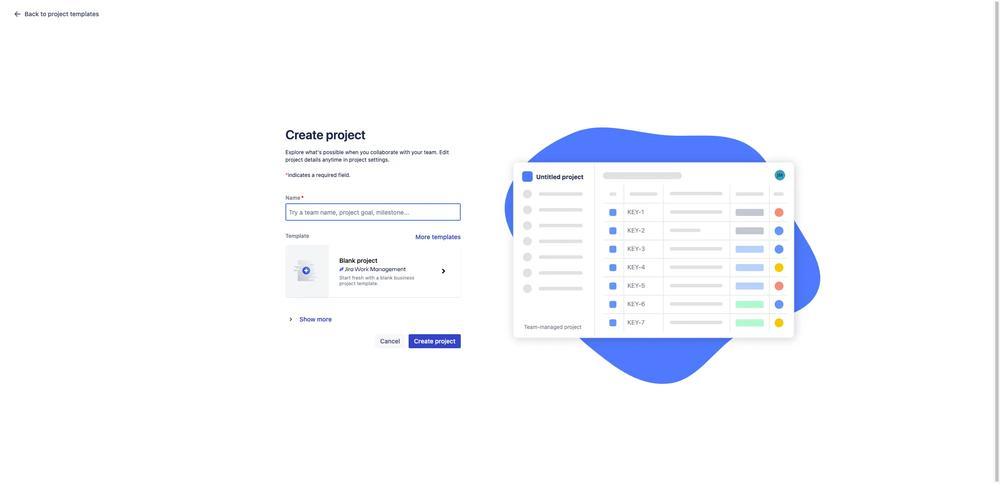Task type: describe. For each thing, give the bounding box(es) containing it.
back to project templates button
[[7, 7, 104, 21]]

key-5
[[628, 282, 646, 290]]

0 vertical spatial business
[[423, 236, 448, 244]]

key-3
[[628, 245, 646, 253]]

1 vertical spatial templates
[[578, 146, 603, 152]]

key- inside key-7 team-managed project
[[628, 319, 642, 326]]

cancel button
[[375, 335, 406, 349]]

to
[[40, 10, 46, 18]]

your
[[412, 149, 423, 156]]

back
[[25, 10, 39, 18]]

business inside start fresh with a blank business project template.
[[394, 275, 415, 281]]

key- for key-4
[[628, 264, 642, 271]]

templates inside "button"
[[432, 234, 461, 241]]

start fresh with a blank business project template.
[[340, 275, 415, 286]]

indicates
[[288, 172, 311, 179]]

illustration showing preview of jira project interface after the project creation is done image
[[505, 128, 821, 385]]

cancel
[[380, 338, 400, 345]]

key-2
[[628, 227, 645, 234]]

more templates
[[416, 234, 461, 241]]

team-managed business
[[377, 236, 448, 244]]

view
[[556, 146, 569, 152]]

more
[[317, 316, 332, 323]]

show
[[300, 316, 316, 323]]

edit
[[440, 149, 449, 156]]

required
[[316, 172, 337, 179]]

blank project
[[340, 257, 378, 264]]

explore what's possible when you collaborate with your team. edit project details anytime in project settings.
[[286, 149, 449, 163]]

blank
[[340, 257, 356, 264]]

create inside create project button
[[414, 338, 434, 345]]

untitled project
[[537, 173, 584, 181]]

details
[[305, 157, 321, 163]]

project inside key-7 team-managed project
[[565, 324, 582, 331]]

show more button
[[286, 312, 336, 328]]

0 vertical spatial managed
[[395, 236, 421, 244]]

management for campaign
[[266, 144, 300, 151]]

0 vertical spatial team-
[[377, 236, 395, 244]]

key- for key-1
[[628, 208, 642, 216]]

project inside start fresh with a blank business project template.
[[340, 281, 356, 286]]

0 vertical spatial a
[[312, 172, 315, 179]]

0 horizontal spatial create project
[[286, 127, 366, 142]]

templates image
[[12, 9, 23, 19]]

2
[[642, 227, 645, 234]]

in
[[344, 157, 348, 163]]

untitled
[[537, 173, 561, 181]]

key-4
[[628, 264, 646, 271]]

campaign
[[270, 137, 296, 143]]

1
[[642, 208, 645, 216]]

a inside start fresh with a blank business project template.
[[376, 275, 379, 281]]

Search field
[[834, 5, 922, 19]]

* indicates a required field.
[[286, 172, 351, 179]]

type
[[377, 218, 391, 226]]

key-7 team-managed project
[[524, 319, 645, 331]]



Task type: locate. For each thing, give the bounding box(es) containing it.
1 key- from the top
[[628, 208, 642, 216]]

key- up key-6
[[628, 282, 642, 290]]

key- for key-3
[[628, 245, 642, 253]]

settings.
[[368, 157, 390, 163]]

create right cancel on the left bottom of page
[[414, 338, 434, 345]]

templates right 'all'
[[578, 146, 603, 152]]

0 vertical spatial with
[[400, 149, 410, 156]]

1 horizontal spatial managed
[[540, 324, 563, 331]]

6
[[642, 301, 646, 308]]

lead
[[570, 218, 584, 226]]

create up what's
[[286, 127, 324, 142]]

7
[[642, 319, 645, 326]]

key- up key-2
[[628, 208, 642, 216]]

campaign management button
[[248, 88, 319, 163]]

1 vertical spatial *
[[301, 195, 304, 202]]

business
[[423, 236, 448, 244], [394, 275, 415, 281]]

0 vertical spatial *
[[286, 172, 288, 179]]

1 horizontal spatial with
[[400, 149, 410, 156]]

team.
[[424, 149, 438, 156]]

templates right to
[[70, 10, 99, 18]]

templates
[[70, 10, 99, 18], [578, 146, 603, 152], [432, 234, 461, 241]]

1 horizontal spatial business
[[423, 236, 448, 244]]

create project
[[286, 127, 366, 142], [414, 338, 456, 345]]

with right fresh
[[365, 275, 375, 281]]

key- for key-6
[[628, 301, 642, 308]]

1 vertical spatial create project
[[414, 338, 456, 345]]

change template image
[[437, 265, 451, 279]]

a
[[312, 172, 315, 179], [376, 275, 379, 281]]

key- down key-6
[[628, 319, 642, 326]]

1 vertical spatial with
[[365, 275, 375, 281]]

you
[[360, 149, 369, 156]]

show more
[[300, 316, 332, 323]]

create
[[286, 127, 324, 142], [414, 338, 434, 345]]

1 horizontal spatial *
[[301, 195, 304, 202]]

with left your
[[400, 149, 410, 156]]

0 horizontal spatial templates
[[70, 10, 99, 18]]

business right the blank
[[394, 275, 415, 281]]

collaborate
[[371, 149, 398, 156]]

team- inside key-7 team-managed project
[[524, 324, 540, 331]]

1 horizontal spatial create project
[[414, 338, 456, 345]]

managed
[[395, 236, 421, 244], [540, 324, 563, 331]]

1 horizontal spatial a
[[376, 275, 379, 281]]

a left the required
[[312, 172, 315, 179]]

7 key- from the top
[[628, 319, 642, 326]]

more templates button
[[416, 233, 461, 242]]

2 horizontal spatial templates
[[578, 146, 603, 152]]

Try a team name, project goal, milestone... field
[[287, 205, 460, 220]]

template.
[[357, 281, 379, 286]]

name *
[[286, 195, 304, 202]]

*
[[286, 172, 288, 179], [301, 195, 304, 202]]

management up you
[[352, 140, 385, 147]]

lead button
[[567, 217, 595, 227]]

field.
[[339, 172, 351, 179]]

key-6
[[628, 301, 646, 308]]

3 key- from the top
[[628, 245, 642, 253]]

0 vertical spatial create project
[[286, 127, 366, 142]]

0 horizontal spatial team-
[[377, 236, 395, 244]]

jira work management image
[[258, 151, 308, 156], [258, 151, 308, 156], [332, 151, 382, 156], [332, 151, 382, 156], [407, 151, 456, 156], [407, 151, 456, 156], [481, 151, 531, 156], [481, 151, 531, 156], [340, 266, 406, 273], [340, 266, 406, 273]]

1 vertical spatial managed
[[540, 324, 563, 331]]

possible
[[323, 149, 344, 156]]

key- for key-5
[[628, 282, 642, 290]]

3
[[642, 245, 646, 253]]

view all templates button
[[545, 88, 615, 163]]

campaign management
[[266, 137, 300, 151]]

key- for key-2
[[628, 227, 642, 234]]

team-
[[377, 236, 395, 244], [524, 324, 540, 331]]

0 horizontal spatial a
[[312, 172, 315, 179]]

key- down key-1
[[628, 227, 642, 234]]

create project button
[[409, 335, 461, 349]]

management for content
[[352, 140, 385, 147]]

managed inside key-7 team-managed project
[[540, 324, 563, 331]]

a left the blank
[[376, 275, 379, 281]]

0 horizontal spatial *
[[286, 172, 288, 179]]

template
[[286, 233, 309, 240]]

5
[[642, 282, 646, 290]]

create project inside button
[[414, 338, 456, 345]]

more
[[416, 234, 431, 241]]

start
[[340, 275, 351, 281]]

project
[[48, 10, 68, 18], [326, 127, 366, 142], [286, 157, 303, 163], [349, 157, 367, 163], [562, 173, 584, 181], [357, 257, 378, 264], [340, 281, 356, 286], [565, 324, 582, 331], [435, 338, 456, 345]]

1 vertical spatial create
[[414, 338, 434, 345]]

banner
[[0, 0, 1001, 25]]

management
[[352, 140, 385, 147], [266, 144, 300, 151]]

key- down key-2
[[628, 245, 642, 253]]

primary element
[[5, 0, 834, 24]]

project inside button
[[48, 10, 68, 18]]

0 vertical spatial create
[[286, 127, 324, 142]]

1 vertical spatial team-
[[524, 324, 540, 331]]

with
[[400, 149, 410, 156], [365, 275, 375, 281]]

management down campaign
[[266, 144, 300, 151]]

all
[[570, 146, 576, 152]]

blank
[[381, 275, 393, 281]]

management inside button
[[352, 140, 385, 147]]

key- up key-5 on the bottom of page
[[628, 264, 642, 271]]

1 horizontal spatial management
[[352, 140, 385, 147]]

templates right more
[[432, 234, 461, 241]]

* up name
[[286, 172, 288, 179]]

0 horizontal spatial create
[[286, 127, 324, 142]]

anytime
[[323, 157, 342, 163]]

back to project templates
[[25, 10, 99, 18]]

2 vertical spatial templates
[[432, 234, 461, 241]]

explore
[[286, 149, 304, 156]]

0 horizontal spatial management
[[266, 144, 300, 151]]

fresh
[[352, 275, 364, 281]]

0 horizontal spatial business
[[394, 275, 415, 281]]

key-1
[[628, 208, 645, 216]]

what's
[[306, 149, 322, 156]]

1 vertical spatial business
[[394, 275, 415, 281]]

4 key- from the top
[[628, 264, 642, 271]]

1 horizontal spatial team-
[[524, 324, 540, 331]]

business up change template icon
[[423, 236, 448, 244]]

1 horizontal spatial templates
[[432, 234, 461, 241]]

4
[[642, 264, 646, 271]]

name
[[286, 195, 301, 202]]

management inside button
[[266, 144, 300, 151]]

jira software image
[[23, 7, 82, 17], [23, 7, 82, 17]]

content
[[329, 140, 350, 147]]

key-
[[628, 208, 642, 216], [628, 227, 642, 234], [628, 245, 642, 253], [628, 264, 642, 271], [628, 282, 642, 290], [628, 301, 642, 308], [628, 319, 642, 326]]

0 horizontal spatial managed
[[395, 236, 421, 244]]

view all templates
[[556, 146, 603, 152]]

2 key- from the top
[[628, 227, 642, 234]]

0 vertical spatial templates
[[70, 10, 99, 18]]

content management button
[[322, 88, 393, 163]]

0 horizontal spatial with
[[365, 275, 375, 281]]

key- down key-5 on the bottom of page
[[628, 301, 642, 308]]

* right name
[[301, 195, 304, 202]]

content management
[[329, 140, 385, 147]]

6 key- from the top
[[628, 301, 642, 308]]

with inside start fresh with a blank business project template.
[[365, 275, 375, 281]]

with inside explore what's possible when you collaborate with your team. edit project details anytime in project settings.
[[400, 149, 410, 156]]

1 vertical spatial a
[[376, 275, 379, 281]]

1 horizontal spatial create
[[414, 338, 434, 345]]

project inside button
[[435, 338, 456, 345]]

5 key- from the top
[[628, 282, 642, 290]]

when
[[346, 149, 359, 156]]



Task type: vqa. For each thing, say whether or not it's contained in the screenshot.
7th "KEY-" from the bottom of the Illustration showing preview of Jira project interface after the project creation is done image
yes



